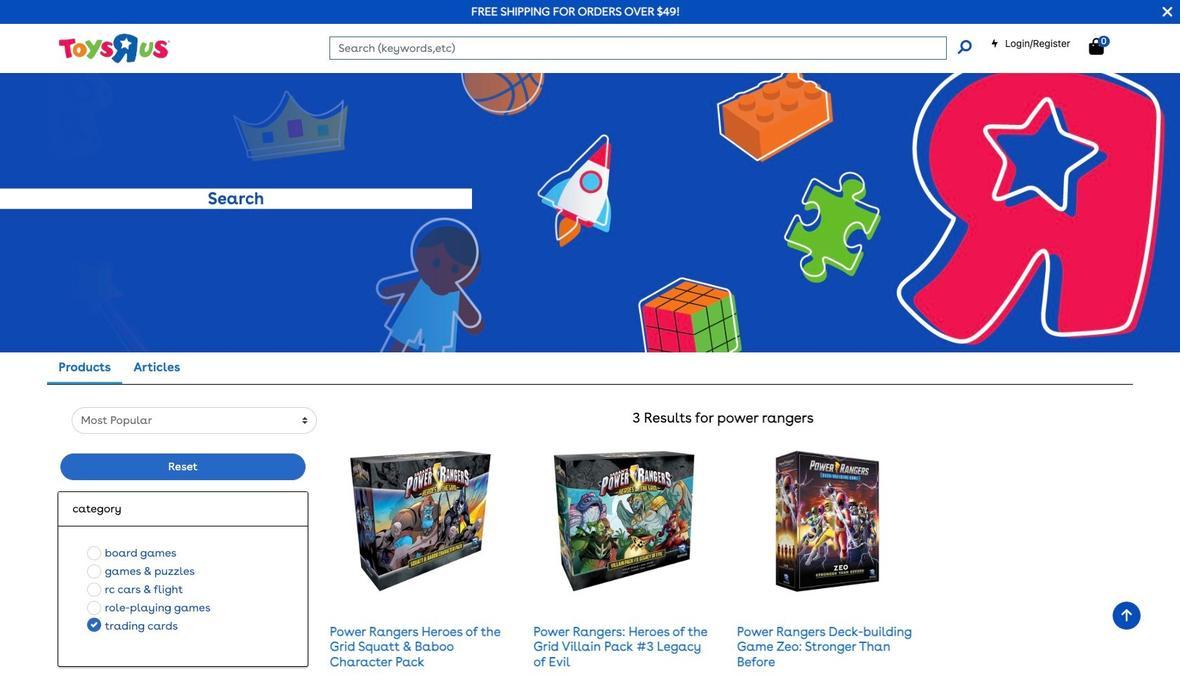 Task type: vqa. For each thing, say whether or not it's contained in the screenshot.
This Icon Serves As A Link To Download The Essential Accessibility Assistive Technology App For Individuals With Physical Disabilities. It Is Featured As Part Of Our Commitment To Diversity And Inclusion.
yes



Task type: locate. For each thing, give the bounding box(es) containing it.
power rangers: heroes of the grid villain pack #3 legacy of evil image
[[554, 451, 694, 592]]

menu bar
[[48, 0, 1180, 46]]

tab list
[[47, 352, 192, 384]]

Enter Keyword or Item No. search field
[[329, 37, 947, 60]]

power rangers deck-building game zeo: stronger than before image
[[757, 451, 898, 592]]

main content
[[0, 46, 1180, 676]]

None search field
[[329, 37, 971, 60]]



Task type: describe. For each thing, give the bounding box(es) containing it.
this icon serves as a link to download the essential accessibility assistive technology app for individuals with physical disabilities. it is featured as part of our commitment to diversity and inclusion. image
[[522, 14, 564, 29]]

power rangers heroes of the grid squatt & baboo character pack image
[[350, 451, 491, 592]]

close button image
[[1163, 4, 1172, 20]]

shopping bag image
[[1089, 38, 1104, 55]]

category element
[[72, 501, 293, 518]]

toys r us image
[[58, 33, 170, 64]]



